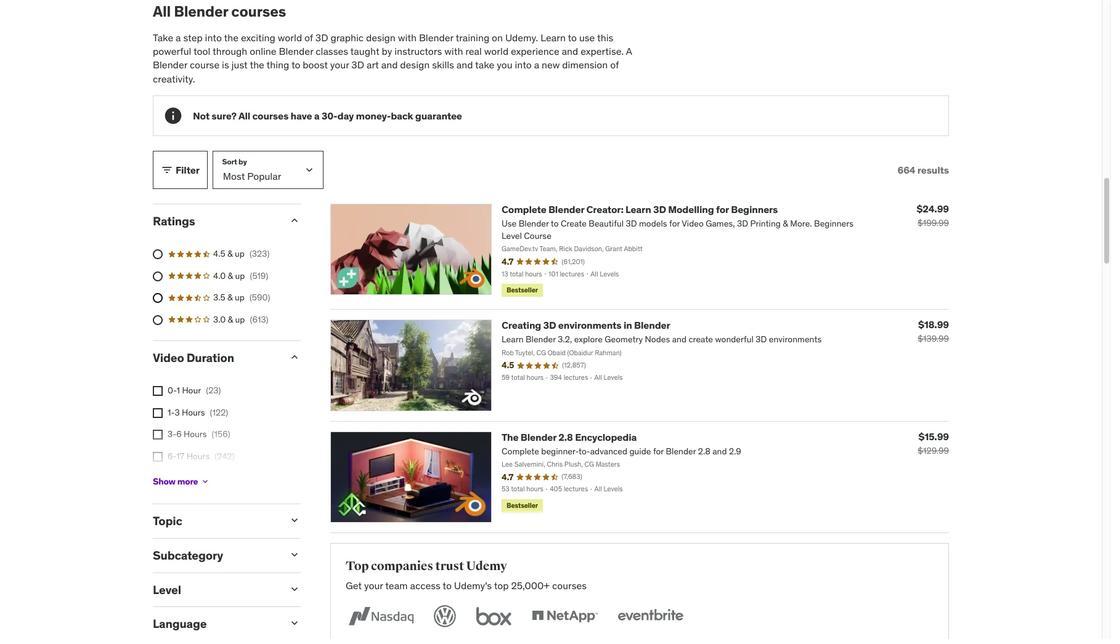 Task type: vqa. For each thing, say whether or not it's contained in the screenshot.


Task type: locate. For each thing, give the bounding box(es) containing it.
blender up thing
[[279, 45, 313, 57]]

all up the take
[[153, 2, 171, 21]]

show more
[[153, 476, 198, 487]]

1 vertical spatial to
[[291, 59, 300, 71]]

1 horizontal spatial world
[[484, 45, 509, 57]]

1-3 hours (122)
[[168, 407, 228, 418]]

results
[[918, 164, 949, 176]]

of up 'boost'
[[304, 31, 313, 43]]

&
[[227, 248, 233, 259], [228, 270, 233, 281], [227, 292, 233, 303], [228, 314, 233, 325]]

your inside top companies trust udemy get your team access to udemy's top 25,000+ courses
[[364, 580, 383, 593]]

1 horizontal spatial design
[[400, 59, 430, 71]]

through
[[213, 45, 247, 57]]

top companies trust udemy get your team access to udemy's top 25,000+ courses
[[346, 559, 587, 593]]

modelling
[[668, 203, 714, 216]]

0 horizontal spatial design
[[366, 31, 396, 43]]

0 horizontal spatial into
[[205, 31, 222, 43]]

$139.99
[[918, 334, 949, 345]]

into down experience
[[515, 59, 532, 71]]

3d left art on the top of page
[[352, 59, 364, 71]]

up left (323)
[[235, 248, 245, 259]]

1 horizontal spatial into
[[515, 59, 532, 71]]

1 horizontal spatial of
[[610, 59, 619, 71]]

1 & from the top
[[227, 248, 233, 259]]

2 vertical spatial courses
[[552, 580, 587, 593]]

design down instructors
[[400, 59, 430, 71]]

with
[[398, 31, 417, 43], [444, 45, 463, 57]]

1 xsmall image from the top
[[153, 408, 163, 418]]

back
[[391, 109, 413, 122]]

courses left have
[[252, 109, 289, 122]]

your inside the take a step into the exciting world of 3d graphic design with blender training on udemy. learn to use this powerful tool through online blender classes taught by instructors with real world experience and expertise. a blender course is just the thing to boost your 3d art and design skills and take you into a new dimension of creativity.
[[330, 59, 349, 71]]

your down classes
[[330, 59, 349, 71]]

0 horizontal spatial of
[[304, 31, 313, 43]]

xsmall image left 6-
[[153, 452, 163, 462]]

level
[[153, 583, 181, 598]]

with up skills
[[444, 45, 463, 57]]

0 horizontal spatial with
[[398, 31, 417, 43]]

the
[[224, 31, 239, 43], [250, 59, 264, 71]]

3-
[[168, 429, 176, 440]]

664 results
[[898, 164, 949, 176]]

sure?
[[212, 109, 237, 122]]

up left (613)
[[235, 314, 245, 325]]

eventbrite image
[[615, 603, 686, 630]]

xsmall image
[[153, 408, 163, 418], [153, 452, 163, 462]]

and down by on the top of the page
[[381, 59, 398, 71]]

17
[[176, 451, 184, 462]]

a down experience
[[534, 59, 539, 71]]

topic
[[153, 514, 182, 529]]

1 vertical spatial all
[[238, 109, 250, 122]]

2 vertical spatial a
[[314, 109, 320, 122]]

& right the 3.0
[[228, 314, 233, 325]]

0 vertical spatial your
[[330, 59, 349, 71]]

creating 3d environments in blender
[[502, 319, 670, 332]]

0 vertical spatial a
[[176, 31, 181, 43]]

& right the 4.5
[[227, 248, 233, 259]]

2 vertical spatial small image
[[288, 583, 301, 596]]

creating
[[502, 319, 541, 332]]

1 vertical spatial xsmall image
[[153, 430, 163, 440]]

xsmall image for 0-
[[153, 387, 163, 396]]

courses up netapp image
[[552, 580, 587, 593]]

small image
[[161, 164, 173, 176], [288, 215, 301, 227], [288, 351, 301, 364], [288, 618, 301, 630]]

the blender 2.8 encyclopedia link
[[502, 431, 637, 443]]

small image for ratings
[[288, 215, 301, 227]]

2 & from the top
[[228, 270, 233, 281]]

1 horizontal spatial all
[[238, 109, 250, 122]]

filter
[[176, 164, 200, 176]]

1 horizontal spatial a
[[314, 109, 320, 122]]

hours right '3'
[[182, 407, 205, 418]]

take a step into the exciting world of 3d graphic design with blender training on udemy. learn to use this powerful tool through online blender classes taught by instructors with real world experience and expertise. a blender course is just the thing to boost your 3d art and design skills and take you into a new dimension of creativity.
[[153, 31, 632, 85]]

2 horizontal spatial a
[[534, 59, 539, 71]]

3 small image from the top
[[288, 583, 301, 596]]

0 vertical spatial learn
[[541, 31, 566, 43]]

world
[[278, 31, 302, 43], [484, 45, 509, 57]]

language
[[153, 617, 207, 632]]

0 horizontal spatial learn
[[541, 31, 566, 43]]

taught
[[350, 45, 379, 57]]

small image
[[288, 515, 301, 527], [288, 549, 301, 561], [288, 583, 301, 596]]

a left 30- at the left
[[314, 109, 320, 122]]

to down trust
[[443, 580, 452, 593]]

course
[[190, 59, 220, 71]]

xsmall image left 1-
[[153, 408, 163, 418]]

3 & from the top
[[227, 292, 233, 303]]

& right 4.0
[[228, 270, 233, 281]]

1 horizontal spatial to
[[443, 580, 452, 593]]

beginners
[[731, 203, 778, 216]]

design
[[366, 31, 396, 43], [400, 59, 430, 71]]

3 up from the top
[[235, 292, 245, 303]]

all right sure?
[[238, 109, 250, 122]]

to left use
[[568, 31, 577, 43]]

the up through
[[224, 31, 239, 43]]

1 vertical spatial the
[[250, 59, 264, 71]]

courses up exciting on the top of page
[[231, 2, 286, 21]]

2 xsmall image from the top
[[153, 452, 163, 462]]

(242)
[[215, 451, 234, 462]]

companies
[[371, 559, 433, 574]]

nasdaq image
[[346, 603, 417, 630]]

is
[[222, 59, 229, 71]]

1 horizontal spatial your
[[364, 580, 383, 593]]

ratings
[[153, 214, 195, 229]]

blender down powerful
[[153, 59, 187, 71]]

3-6 hours (156)
[[168, 429, 230, 440]]

blender left creator:
[[549, 203, 584, 216]]

into
[[205, 31, 222, 43], [515, 59, 532, 71]]

topic button
[[153, 514, 279, 529]]

of
[[304, 31, 313, 43], [610, 59, 619, 71]]

2.8
[[559, 431, 573, 443]]

xsmall image right more on the bottom left of the page
[[201, 477, 210, 487]]

hours right the 17
[[187, 451, 210, 462]]

1 vertical spatial of
[[610, 59, 619, 71]]

3
[[175, 407, 180, 418]]

1 small image from the top
[[288, 515, 301, 527]]

0 vertical spatial of
[[304, 31, 313, 43]]

a left step
[[176, 31, 181, 43]]

and down real
[[457, 59, 473, 71]]

learn up experience
[[541, 31, 566, 43]]

up left (590)
[[235, 292, 245, 303]]

day
[[337, 109, 354, 122]]

tool
[[194, 45, 210, 57]]

1 vertical spatial world
[[484, 45, 509, 57]]

1 horizontal spatial learn
[[626, 203, 651, 216]]

up left (519)
[[235, 270, 245, 281]]

1 vertical spatial a
[[534, 59, 539, 71]]

0 horizontal spatial your
[[330, 59, 349, 71]]

all
[[153, 2, 171, 21], [238, 109, 250, 122]]

show
[[153, 476, 176, 487]]

with up instructors
[[398, 31, 417, 43]]

2 vertical spatial xsmall image
[[201, 477, 210, 487]]

0 vertical spatial small image
[[288, 515, 301, 527]]

0 vertical spatial courses
[[231, 2, 286, 21]]

instructors
[[395, 45, 442, 57]]

1
[[177, 385, 180, 396]]

up
[[235, 248, 245, 259], [235, 270, 245, 281], [235, 292, 245, 303], [235, 314, 245, 325]]

0 horizontal spatial and
[[381, 59, 398, 71]]

get
[[346, 580, 362, 593]]

to
[[568, 31, 577, 43], [291, 59, 300, 71], [443, 580, 452, 593]]

to right thing
[[291, 59, 300, 71]]

0 vertical spatial xsmall image
[[153, 387, 163, 396]]

(590)
[[250, 292, 270, 303]]

2 up from the top
[[235, 270, 245, 281]]

use
[[579, 31, 595, 43]]

the down online
[[250, 59, 264, 71]]

(323)
[[250, 248, 270, 259]]

$129.99
[[918, 445, 949, 456]]

& for 4.0
[[228, 270, 233, 281]]

step
[[183, 31, 203, 43]]

learn right creator:
[[626, 203, 651, 216]]

courses
[[231, 2, 286, 21], [252, 109, 289, 122], [552, 580, 587, 593]]

world down on
[[484, 45, 509, 57]]

world up thing
[[278, 31, 302, 43]]

your right get at the left bottom of the page
[[364, 580, 383, 593]]

xsmall image
[[153, 387, 163, 396], [153, 430, 163, 440], [201, 477, 210, 487]]

you
[[497, 59, 513, 71]]

online
[[250, 45, 277, 57]]

1 vertical spatial xsmall image
[[153, 452, 163, 462]]

0 vertical spatial world
[[278, 31, 302, 43]]

team
[[385, 580, 408, 593]]

udemy
[[466, 559, 507, 574]]

small image for subcategory
[[288, 549, 301, 561]]

design up by on the top of the page
[[366, 31, 396, 43]]

1 vertical spatial with
[[444, 45, 463, 57]]

1 horizontal spatial and
[[457, 59, 473, 71]]

3d left modelling
[[653, 203, 666, 216]]

hours for 3-6 hours
[[184, 429, 207, 440]]

2 small image from the top
[[288, 549, 301, 561]]

1 horizontal spatial the
[[250, 59, 264, 71]]

into up tool
[[205, 31, 222, 43]]

the blender 2.8 encyclopedia
[[502, 431, 637, 443]]

$15.99
[[919, 431, 949, 443]]

hours right 17+
[[183, 473, 206, 484]]

small image for language
[[288, 618, 301, 630]]

2 vertical spatial to
[[443, 580, 452, 593]]

not sure? all courses have a 30-day money-back guarantee
[[193, 109, 462, 122]]

0 vertical spatial with
[[398, 31, 417, 43]]

of down expertise.
[[610, 59, 619, 71]]

thing
[[267, 59, 289, 71]]

box image
[[473, 603, 515, 630]]

learn
[[541, 31, 566, 43], [626, 203, 651, 216]]

4 & from the top
[[228, 314, 233, 325]]

top
[[494, 580, 509, 593]]

30-
[[322, 109, 337, 122]]

1 vertical spatial your
[[364, 580, 383, 593]]

a
[[176, 31, 181, 43], [534, 59, 539, 71], [314, 109, 320, 122]]

4 up from the top
[[235, 314, 245, 325]]

1 vertical spatial small image
[[288, 549, 301, 561]]

complete blender creator: learn 3d modelling for beginners
[[502, 203, 778, 216]]

creating 3d environments in blender link
[[502, 319, 670, 332]]

and up dimension
[[562, 45, 578, 57]]

xsmall image left 3-
[[153, 430, 163, 440]]

environments
[[558, 319, 622, 332]]

0 horizontal spatial the
[[224, 31, 239, 43]]

hours right the 6
[[184, 429, 207, 440]]

0 horizontal spatial all
[[153, 2, 171, 21]]

1 up from the top
[[235, 248, 245, 259]]

courses inside top companies trust udemy get your team access to udemy's top 25,000+ courses
[[552, 580, 587, 593]]

access
[[410, 580, 441, 593]]

2 horizontal spatial to
[[568, 31, 577, 43]]

xsmall image left 0-
[[153, 387, 163, 396]]

& right 3.5
[[227, 292, 233, 303]]

0 vertical spatial xsmall image
[[153, 408, 163, 418]]



Task type: describe. For each thing, give the bounding box(es) containing it.
$199.99
[[918, 218, 949, 229]]

664 results status
[[898, 164, 949, 176]]

level button
[[153, 583, 279, 598]]

4.5 & up (323)
[[213, 248, 270, 259]]

xsmall image for 3-
[[153, 430, 163, 440]]

encyclopedia
[[575, 431, 637, 443]]

up for 3.0 & up
[[235, 314, 245, 325]]

hour
[[182, 385, 201, 396]]

small image for topic
[[288, 515, 301, 527]]

4.0 & up (519)
[[213, 270, 268, 281]]

6-
[[168, 451, 176, 462]]

top
[[346, 559, 369, 574]]

blender up step
[[174, 2, 228, 21]]

0 horizontal spatial a
[[176, 31, 181, 43]]

to inside top companies trust udemy get your team access to udemy's top 25,000+ courses
[[443, 580, 452, 593]]

(23)
[[206, 385, 221, 396]]

ratings button
[[153, 214, 279, 229]]

0-1 hour (23)
[[168, 385, 221, 396]]

video
[[153, 351, 184, 366]]

learn inside the take a step into the exciting world of 3d graphic design with blender training on udemy. learn to use this powerful tool through online blender classes taught by instructors with real world experience and expertise. a blender course is just the thing to boost your 3d art and design skills and take you into a new dimension of creativity.
[[541, 31, 566, 43]]

netapp image
[[529, 603, 600, 630]]

this
[[597, 31, 613, 43]]

all blender courses
[[153, 2, 286, 21]]

& for 3.5
[[227, 292, 233, 303]]

video duration
[[153, 351, 234, 366]]

0 vertical spatial the
[[224, 31, 239, 43]]

graphic
[[331, 31, 364, 43]]

have
[[291, 109, 312, 122]]

up for 4.5 & up
[[235, 248, 245, 259]]

17+
[[168, 473, 181, 484]]

6
[[176, 429, 182, 440]]

(519)
[[250, 270, 268, 281]]

new
[[542, 59, 560, 71]]

(156)
[[212, 429, 230, 440]]

up for 4.0 & up
[[235, 270, 245, 281]]

2 horizontal spatial and
[[562, 45, 578, 57]]

dimension
[[562, 59, 608, 71]]

on
[[492, 31, 503, 43]]

hours for 6-17 hours
[[187, 451, 210, 462]]

subcategory
[[153, 548, 223, 563]]

0 vertical spatial into
[[205, 31, 222, 43]]

training
[[456, 31, 490, 43]]

exciting
[[241, 31, 275, 43]]

25,000+
[[511, 580, 550, 593]]

art
[[367, 59, 379, 71]]

by
[[382, 45, 392, 57]]

blender right in
[[634, 319, 670, 332]]

3d up classes
[[315, 31, 328, 43]]

0 horizontal spatial world
[[278, 31, 302, 43]]

small image inside filter button
[[161, 164, 173, 176]]

6-17 hours (242)
[[168, 451, 234, 462]]

creativity.
[[153, 73, 195, 85]]

real
[[466, 45, 482, 57]]

udemy's
[[454, 580, 492, 593]]

small image for video duration
[[288, 351, 301, 364]]

video duration button
[[153, 351, 279, 366]]

3.5
[[213, 292, 225, 303]]

classes
[[316, 45, 348, 57]]

the
[[502, 431, 519, 443]]

take
[[153, 31, 173, 43]]

1-
[[168, 407, 175, 418]]

& for 3.0
[[228, 314, 233, 325]]

xsmall image for 6-
[[153, 452, 163, 462]]

blender left the 2.8
[[521, 431, 557, 443]]

0 vertical spatial to
[[568, 31, 577, 43]]

trust
[[435, 559, 464, 574]]

udemy.
[[505, 31, 538, 43]]

1 vertical spatial into
[[515, 59, 532, 71]]

xsmall image for 1-
[[153, 408, 163, 418]]

hours for 1-3 hours
[[182, 407, 205, 418]]

1 vertical spatial courses
[[252, 109, 289, 122]]

664
[[898, 164, 916, 176]]

0 vertical spatial design
[[366, 31, 396, 43]]

complete
[[502, 203, 546, 216]]

more
[[177, 476, 198, 487]]

up for 3.5 & up
[[235, 292, 245, 303]]

(122)
[[210, 407, 228, 418]]

0 horizontal spatial to
[[291, 59, 300, 71]]

1 vertical spatial design
[[400, 59, 430, 71]]

$24.99
[[917, 203, 949, 215]]

boost
[[303, 59, 328, 71]]

& for 4.5
[[227, 248, 233, 259]]

xsmall image inside show more button
[[201, 477, 210, 487]]

1 horizontal spatial with
[[444, 45, 463, 57]]

in
[[624, 319, 632, 332]]

3.5 & up (590)
[[213, 292, 270, 303]]

filter button
[[153, 151, 208, 189]]

3.0 & up (613)
[[213, 314, 268, 325]]

expertise.
[[581, 45, 624, 57]]

4.5
[[213, 248, 225, 259]]

take
[[475, 59, 495, 71]]

0 vertical spatial all
[[153, 2, 171, 21]]

duration
[[187, 351, 234, 366]]

show more button
[[153, 470, 210, 494]]

blender up instructors
[[419, 31, 454, 43]]

not
[[193, 109, 210, 122]]

3d right creating on the left
[[543, 319, 556, 332]]

subcategory button
[[153, 548, 279, 563]]

$18.99 $139.99
[[918, 319, 949, 345]]

guarantee
[[415, 109, 462, 122]]

17+ hours
[[168, 473, 206, 484]]

3.0
[[213, 314, 226, 325]]

$24.99 $199.99
[[917, 203, 949, 229]]

a
[[626, 45, 632, 57]]

experience
[[511, 45, 560, 57]]

money-
[[356, 109, 391, 122]]

volkswagen image
[[431, 603, 459, 630]]

small image for level
[[288, 583, 301, 596]]

1 vertical spatial learn
[[626, 203, 651, 216]]



